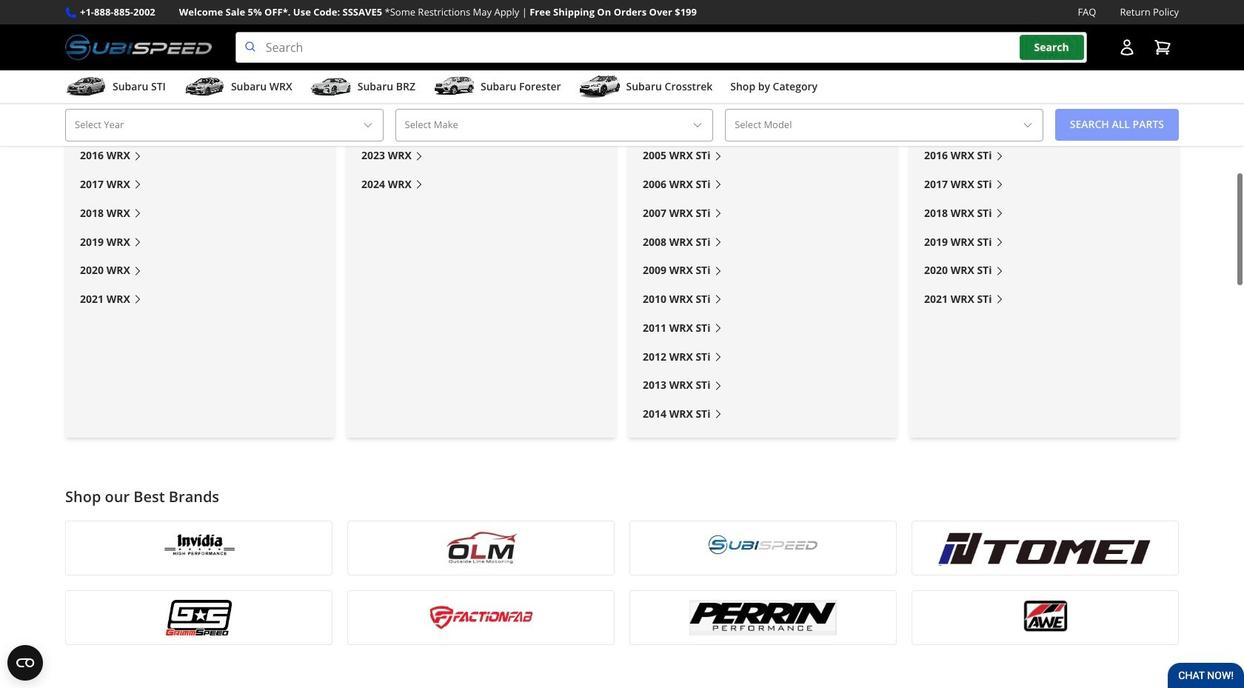 Task type: vqa. For each thing, say whether or not it's contained in the screenshot.
the bottom the Subispeed logo
no



Task type: locate. For each thing, give the bounding box(es) containing it.
tomei logo image
[[922, 531, 1170, 566]]

open widget image
[[7, 645, 43, 681]]

2015-2021 wrx sti aftermarket parts image
[[910, 0, 1180, 77]]

perrin logo image
[[640, 600, 888, 636]]

Select Model button
[[726, 109, 1044, 141]]

subispeed logo image
[[65, 32, 212, 63]]

invidia logo image
[[75, 531, 323, 566]]

a subaru brz thumbnail image image
[[310, 76, 352, 98]]

a subaru crosstrek thumbnail image image
[[579, 76, 621, 98]]

wrx sti mods image
[[628, 0, 898, 77]]

2022-2024 wrx mods image
[[347, 0, 617, 77]]

subispeed logo image
[[640, 531, 888, 566]]

select year image
[[362, 119, 374, 131]]

olm logo image
[[357, 531, 605, 566]]

awe tuning logo image
[[922, 600, 1170, 636]]



Task type: describe. For each thing, give the bounding box(es) containing it.
a subaru wrx thumbnail image image
[[184, 76, 225, 98]]

select model image
[[1022, 119, 1034, 131]]

2015-21 wrx mods image
[[65, 0, 335, 77]]

search input field
[[235, 32, 1088, 63]]

a subaru sti thumbnail image image
[[65, 76, 107, 98]]

Select Make button
[[395, 109, 714, 141]]

button image
[[1119, 39, 1137, 56]]

a subaru forester thumbnail image image
[[433, 76, 475, 98]]

Select Year button
[[65, 109, 384, 141]]

factionfab logo image
[[357, 600, 605, 636]]

select make image
[[692, 119, 704, 131]]

grimmspeed logo image
[[75, 600, 323, 636]]



